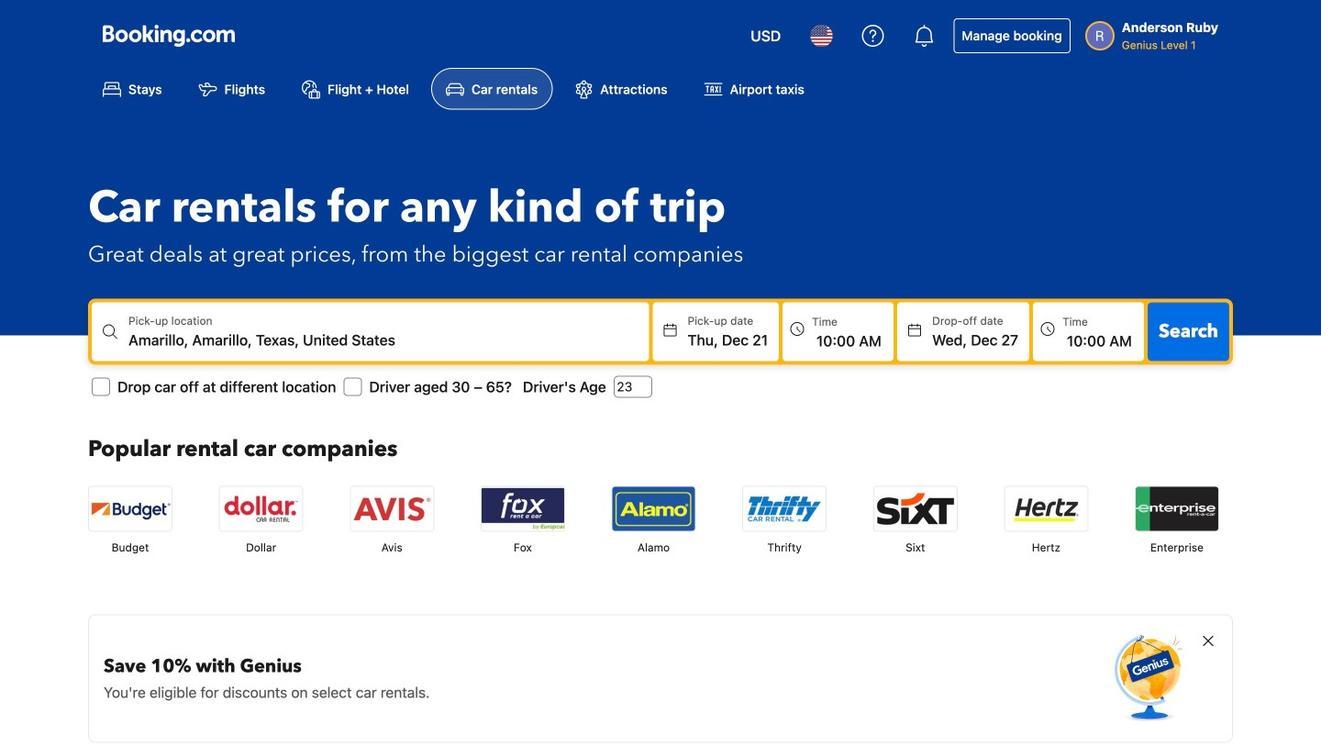 Task type: vqa. For each thing, say whether or not it's contained in the screenshot.
REQUIRED within the To unlock the next level, you have to complete the required number of stays within a 2-year period. If a stay was completed more than 2 years ago, it won't count toward your progress.
no



Task type: describe. For each thing, give the bounding box(es) containing it.
thrifty logo image
[[744, 487, 826, 531]]

avis logo image
[[351, 487, 433, 531]]

Pick-up location field
[[129, 329, 649, 351]]

dollar logo image
[[220, 487, 303, 531]]



Task type: locate. For each thing, give the bounding box(es) containing it.
booking.com online hotel reservations image
[[103, 25, 235, 47]]

None number field
[[614, 376, 652, 398]]

alamo logo image
[[613, 487, 695, 531]]

enterprise logo image
[[1136, 487, 1219, 531]]

sixt logo image
[[875, 487, 957, 531]]

budget logo image
[[89, 487, 172, 531]]

hertz logo image
[[1005, 487, 1088, 531]]

fox logo image
[[482, 487, 564, 531]]



